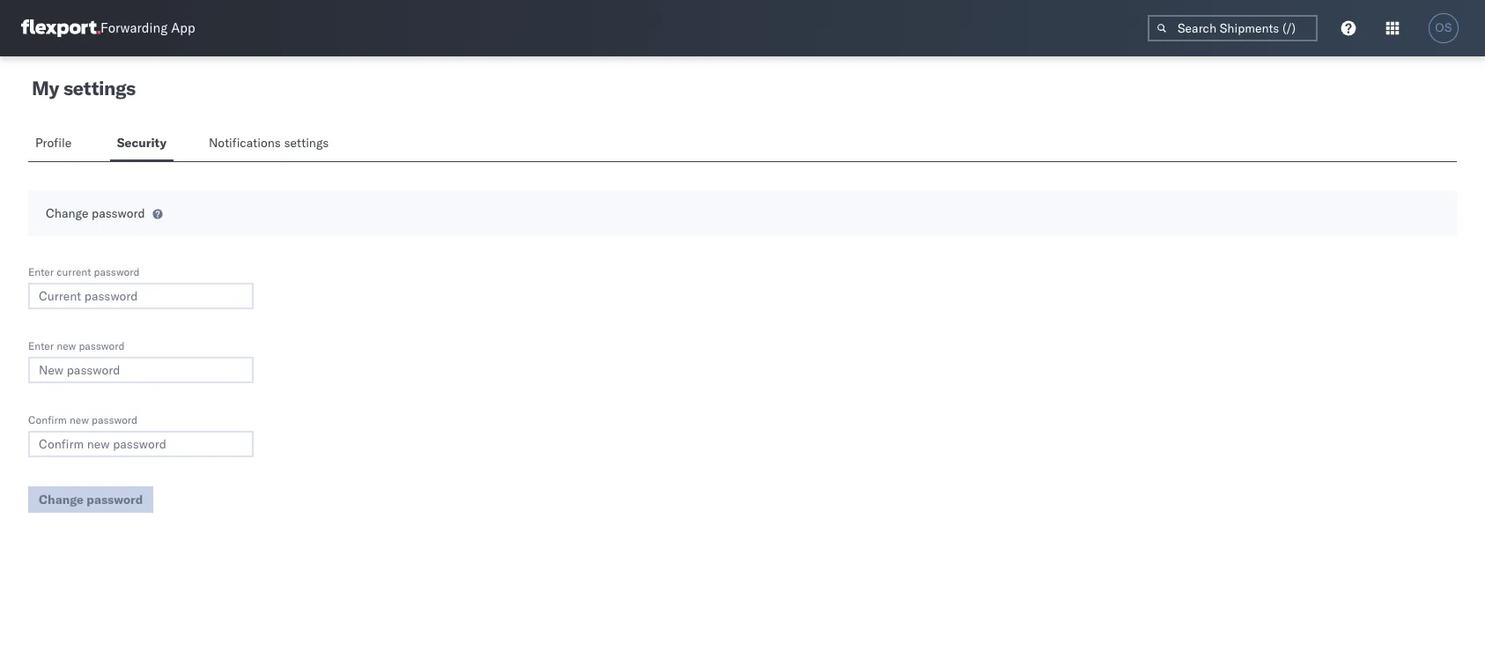 Task type: vqa. For each thing, say whether or not it's contained in the screenshot.
second 'Confirm Delivery' link from the bottom
no



Task type: locate. For each thing, give the bounding box(es) containing it.
password up the confirm new password password field
[[92, 413, 138, 426]]

enter left current
[[28, 265, 54, 278]]

2 enter from the top
[[28, 339, 54, 352]]

enter new password
[[28, 339, 125, 352]]

enter up confirm
[[28, 339, 54, 352]]

my
[[32, 76, 59, 100]]

my settings
[[32, 76, 135, 100]]

password up current password "password field"
[[94, 265, 140, 278]]

profile button
[[28, 127, 82, 161]]

new
[[57, 339, 76, 352], [70, 413, 89, 426]]

new right confirm
[[70, 413, 89, 426]]

password right "change"
[[92, 205, 145, 221]]

enter
[[28, 265, 54, 278], [28, 339, 54, 352]]

password
[[92, 205, 145, 221], [94, 265, 140, 278], [79, 339, 125, 352], [92, 413, 138, 426]]

forwarding app link
[[21, 19, 195, 37]]

0 vertical spatial settings
[[63, 76, 135, 100]]

change
[[46, 205, 88, 221]]

1 enter from the top
[[28, 265, 54, 278]]

1 vertical spatial enter
[[28, 339, 54, 352]]

settings
[[63, 76, 135, 100], [284, 135, 329, 151]]

Search Shipments (/) text field
[[1148, 15, 1318, 41]]

settings right my
[[63, 76, 135, 100]]

New password password field
[[28, 357, 254, 383]]

password up new password password field
[[79, 339, 125, 352]]

enter current password
[[28, 265, 140, 278]]

new down current
[[57, 339, 76, 352]]

security
[[117, 135, 166, 151]]

1 vertical spatial new
[[70, 413, 89, 426]]

settings inside button
[[284, 135, 329, 151]]

app
[[171, 20, 195, 37]]

0 vertical spatial enter
[[28, 265, 54, 278]]

forwarding
[[100, 20, 168, 37]]

change password
[[46, 205, 145, 221]]

0 vertical spatial new
[[57, 339, 76, 352]]

0 horizontal spatial settings
[[63, 76, 135, 100]]

settings right notifications
[[284, 135, 329, 151]]

1 horizontal spatial settings
[[284, 135, 329, 151]]

1 vertical spatial settings
[[284, 135, 329, 151]]

notifications
[[209, 135, 281, 151]]

profile
[[35, 135, 72, 151]]

Confirm new password password field
[[28, 431, 254, 457]]



Task type: describe. For each thing, give the bounding box(es) containing it.
password for enter current password
[[94, 265, 140, 278]]

Current password password field
[[28, 283, 254, 309]]

password for confirm new password
[[92, 413, 138, 426]]

os button
[[1424, 8, 1464, 48]]

confirm new password
[[28, 413, 138, 426]]

os
[[1436, 21, 1453, 34]]

new for confirm
[[70, 413, 89, 426]]

enter for enter new password
[[28, 339, 54, 352]]

new for enter
[[57, 339, 76, 352]]

settings for notifications settings
[[284, 135, 329, 151]]

password for enter new password
[[79, 339, 125, 352]]

notifications settings button
[[202, 127, 343, 161]]

notifications settings
[[209, 135, 329, 151]]

security button
[[110, 127, 174, 161]]

flexport. image
[[21, 19, 100, 37]]

current
[[57, 265, 91, 278]]

enter for enter current password
[[28, 265, 54, 278]]

settings for my settings
[[63, 76, 135, 100]]

forwarding app
[[100, 20, 195, 37]]

confirm
[[28, 413, 67, 426]]



